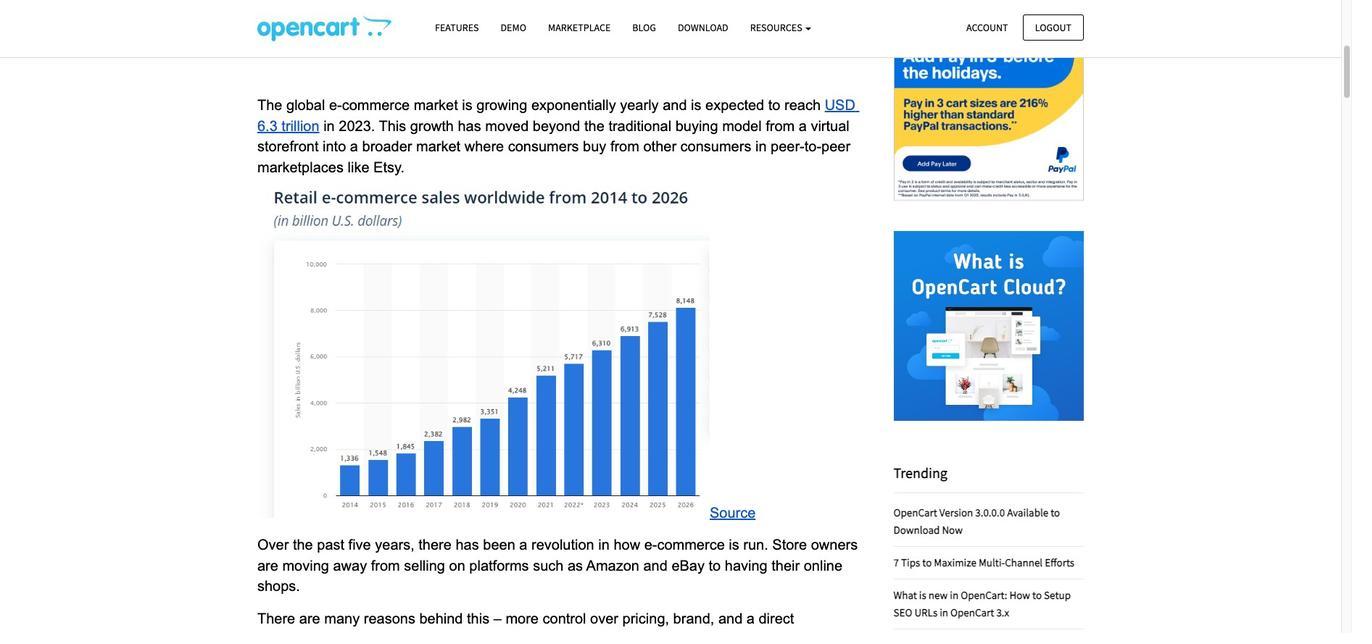 Task type: vqa. For each thing, say whether or not it's contained in the screenshot.
minus square o 'image'
no



Task type: describe. For each thing, give the bounding box(es) containing it.
a down "reach"
[[799, 118, 807, 134]]

is left the growing
[[462, 97, 473, 113]]

is inside over the past five years, there has been a revolution in how e-commerce is run. store owners are moving away from selling on platforms such as amazon and ebay to having their online shops.
[[729, 538, 740, 554]]

behind
[[420, 611, 463, 627]]

what is new in opencart: how to setup seo urls in opencart 3.x
[[894, 589, 1071, 620]]

this
[[467, 611, 490, 627]]

to inside over the past five years, there has been a revolution in how e-commerce is run. store owners are moving away from selling on platforms such as amazon and ebay to having their online shops.
[[709, 558, 721, 574]]

buying
[[676, 118, 718, 134]]

owners
[[811, 538, 858, 554]]

1 consumers from the left
[[508, 139, 579, 155]]

growing
[[477, 97, 528, 113]]

–
[[494, 611, 502, 627]]

over
[[590, 611, 619, 627]]

has inside in 2023. this growth has moved beyond the traditional buying model from a virtual storefront into a broader market where consumers buy from other consumers in peer-to-peer marketplaces like etsy.
[[458, 118, 481, 134]]

7
[[894, 556, 899, 570]]

3.x
[[997, 607, 1010, 620]]

amazon
[[586, 558, 640, 574]]

marketplace
[[548, 21, 611, 34]]

0 horizontal spatial e-
[[329, 97, 342, 113]]

direct
[[759, 611, 794, 627]]

source link
[[710, 504, 756, 522]]

etsy.
[[374, 160, 405, 176]]

logout
[[1036, 21, 1072, 34]]

buy
[[583, 139, 607, 155]]

marketplace link
[[537, 15, 622, 41]]

2 horizontal spatial from
[[766, 118, 795, 134]]

is inside 'what is new in opencart: how to setup seo urls in opencart 3.x'
[[920, 589, 927, 603]]

a right into
[[350, 139, 358, 155]]

urls
[[915, 607, 938, 620]]

broader
[[362, 139, 412, 155]]

opencart inside 'what is new in opencart: how to setup seo urls in opencart 3.x'
[[951, 607, 995, 620]]

like
[[348, 160, 370, 176]]

from inside over the past five years, there has been a revolution in how e-commerce is run. store owners are moving away from selling on platforms such as amazon and ebay to having their online shops.
[[371, 558, 400, 574]]

logout link
[[1023, 14, 1084, 41]]

features
[[435, 21, 479, 34]]

there
[[257, 611, 295, 627]]

3.0.0.0
[[976, 506, 1005, 520]]

into
[[323, 139, 346, 155]]

available
[[1008, 506, 1049, 520]]

expected
[[706, 97, 765, 113]]

pricing,
[[623, 611, 669, 627]]

resources link
[[740, 15, 823, 41]]

on
[[449, 558, 465, 574]]

revolution
[[532, 538, 595, 554]]

more
[[506, 611, 539, 627]]

opencart version 3.0.0.0 available to download now
[[894, 506, 1061, 538]]

relationship
[[257, 632, 332, 634]]

demo link
[[490, 15, 537, 41]]

usd 6.3 trillion link
[[257, 96, 860, 135]]

peer-
[[771, 139, 805, 155]]

there
[[419, 538, 452, 554]]

opencart inside opencart version 3.0.0.0 available to download now
[[894, 506, 938, 520]]

6.3
[[257, 118, 278, 134]]

in 2023. this growth has moved beyond the traditional buying model from a virtual storefront into a broader market where consumers buy from other consumers in peer-to-peer marketplaces like etsy.
[[257, 118, 855, 176]]

platforms
[[470, 558, 529, 574]]

are inside over the past five years, there has been a revolution in how e-commerce is run. store owners are moving away from selling on platforms such as amazon and ebay to having their online shops.
[[257, 558, 278, 574]]

to inside 'what is new in opencart: how to setup seo urls in opencart 3.x'
[[1033, 589, 1042, 603]]

past
[[317, 538, 345, 554]]

in inside over the past five years, there has been a revolution in how e-commerce is run. store owners are moving away from selling on platforms such as amazon and ebay to having their online shops.
[[599, 538, 610, 554]]

to-
[[805, 139, 822, 155]]

five
[[349, 538, 371, 554]]

to left "reach"
[[769, 97, 781, 113]]

now
[[942, 524, 963, 538]]

virtual
[[811, 118, 850, 134]]

been
[[483, 538, 516, 554]]

source
[[710, 505, 756, 521]]

the global e-commerce market is growing exponentially yearly and is expected to reach
[[257, 97, 821, 113]]

0 horizontal spatial commerce
[[342, 97, 410, 113]]

7 tips to maximize multi-channel efforts link
[[894, 556, 1075, 570]]

storefront
[[257, 139, 319, 155]]

exponentially
[[532, 97, 616, 113]]

to inside opencart version 3.0.0.0 available to download now
[[1051, 506, 1061, 520]]

is up buying
[[691, 97, 702, 113]]

seo
[[894, 607, 913, 620]]

selling
[[404, 558, 445, 574]]

moved
[[485, 118, 529, 134]]



Task type: locate. For each thing, give the bounding box(es) containing it.
consumers
[[508, 139, 579, 155], [681, 139, 752, 155]]

1 vertical spatial e-
[[645, 538, 657, 554]]

a left direct
[[747, 611, 755, 627]]

other
[[644, 139, 677, 155]]

0 vertical spatial e-
[[329, 97, 342, 113]]

where
[[465, 139, 504, 155]]

is
[[462, 97, 473, 113], [691, 97, 702, 113], [729, 538, 740, 554], [920, 589, 927, 603]]

opencart down opencart:
[[951, 607, 995, 620]]

what is new in opencart: how to setup seo urls in opencart 3.x link
[[894, 589, 1071, 620]]

from down years,
[[371, 558, 400, 574]]

0 horizontal spatial opencart
[[894, 506, 938, 520]]

commerce inside over the past five years, there has been a revolution in how e-commerce is run. store owners are moving away from selling on platforms such as amazon and ebay to having their online shops.
[[657, 538, 725, 554]]

are down over
[[257, 558, 278, 574]]

consumers down buying
[[681, 139, 752, 155]]

demo
[[501, 21, 527, 34]]

1 vertical spatial commerce
[[657, 538, 725, 554]]

1 horizontal spatial download
[[894, 524, 940, 538]]

0 vertical spatial and
[[663, 97, 687, 113]]

e-
[[329, 97, 342, 113], [645, 538, 657, 554]]

market up growth
[[414, 97, 458, 113]]

the inside over the past five years, there has been a revolution in how e-commerce is run. store owners are moving away from selling on platforms such as amazon and ebay to having their online shops.
[[293, 538, 313, 554]]

over the past five years, there has been a revolution in how e-commerce is run. store owners are moving away from selling on platforms such as amazon and ebay to having their online shops.
[[257, 538, 862, 595]]

multi-
[[979, 556, 1005, 570]]

in up into
[[324, 118, 335, 134]]

store
[[773, 538, 807, 554]]

channel
[[1005, 556, 1043, 570]]

in left peer-
[[756, 139, 767, 155]]

a inside 'there are many reasons behind this – more control over pricing, brand, and a direct relationship with your customers.'
[[747, 611, 755, 627]]

download up 'tips'
[[894, 524, 940, 538]]

commerce up 'ebay'
[[657, 538, 725, 554]]

to
[[769, 97, 781, 113], [1051, 506, 1061, 520], [923, 556, 932, 570], [709, 558, 721, 574], [1033, 589, 1042, 603]]

0 vertical spatial market
[[414, 97, 458, 113]]

how
[[1010, 589, 1031, 603]]

1 vertical spatial and
[[644, 558, 668, 574]]

from
[[766, 118, 795, 134], [611, 139, 640, 155], [371, 558, 400, 574]]

in up amazon
[[599, 538, 610, 554]]

a inside over the past five years, there has been a revolution in how e-commerce is run. store owners are moving away from selling on platforms such as amazon and ebay to having their online shops.
[[520, 538, 528, 554]]

e- up 2023.
[[329, 97, 342, 113]]

a
[[799, 118, 807, 134], [350, 139, 358, 155], [520, 538, 528, 554], [747, 611, 755, 627]]

0 vertical spatial are
[[257, 558, 278, 574]]

2 vertical spatial and
[[719, 611, 743, 627]]

1 horizontal spatial are
[[299, 611, 320, 627]]

to right how on the bottom of the page
[[1033, 589, 1042, 603]]

commerce
[[342, 97, 410, 113], [657, 538, 725, 554]]

opencart
[[894, 506, 938, 520], [951, 607, 995, 620]]

account link
[[955, 14, 1021, 41]]

commerce up the this at the top
[[342, 97, 410, 113]]

from up peer-
[[766, 118, 795, 134]]

yearly
[[620, 97, 659, 113]]

0 horizontal spatial the
[[293, 538, 313, 554]]

new
[[929, 589, 948, 603]]

years,
[[375, 538, 415, 554]]

1 horizontal spatial consumers
[[681, 139, 752, 155]]

1 vertical spatial from
[[611, 139, 640, 155]]

download link
[[667, 15, 740, 41]]

moving
[[282, 558, 329, 574]]

market down growth
[[416, 139, 461, 155]]

in right "new"
[[950, 589, 959, 603]]

blog
[[633, 21, 656, 34]]

opencart:
[[961, 589, 1008, 603]]

0 horizontal spatial are
[[257, 558, 278, 574]]

the inside in 2023. this growth has moved beyond the traditional buying model from a virtual storefront into a broader market where consumers buy from other consumers in peer-to-peer marketplaces like etsy.
[[585, 118, 605, 134]]

0 vertical spatial opencart
[[894, 506, 938, 520]]

download
[[678, 21, 729, 34], [894, 524, 940, 538]]

run.
[[744, 538, 769, 554]]

shops.
[[257, 579, 300, 595]]

control
[[543, 611, 586, 627]]

and left 'ebay'
[[644, 558, 668, 574]]

1 vertical spatial are
[[299, 611, 320, 627]]

1 vertical spatial has
[[456, 538, 479, 554]]

e- inside over the past five years, there has been a revolution in how e-commerce is run. store owners are moving away from selling on platforms such as amazon and ebay to having their online shops.
[[645, 538, 657, 554]]

this
[[379, 118, 406, 134]]

having
[[725, 558, 768, 574]]

has
[[458, 118, 481, 134], [456, 538, 479, 554]]

0 vertical spatial from
[[766, 118, 795, 134]]

as
[[568, 558, 583, 574]]

0 horizontal spatial download
[[678, 21, 729, 34]]

has up on
[[456, 538, 479, 554]]

many
[[324, 611, 360, 627]]

growth
[[410, 118, 454, 134]]

tips
[[901, 556, 921, 570]]

1 vertical spatial download
[[894, 524, 940, 538]]

1 horizontal spatial commerce
[[657, 538, 725, 554]]

are up 'relationship'
[[299, 611, 320, 627]]

download right blog
[[678, 21, 729, 34]]

brand,
[[674, 611, 715, 627]]

2023.
[[339, 118, 375, 134]]

reasons
[[364, 611, 416, 627]]

is left run.
[[729, 538, 740, 554]]

to right available
[[1051, 506, 1061, 520]]

and right brand, in the bottom of the page
[[719, 611, 743, 627]]

features link
[[424, 15, 490, 41]]

0 vertical spatial commerce
[[342, 97, 410, 113]]

consumers down beyond at the top left of page
[[508, 139, 579, 155]]

usd 6.3 trillion
[[257, 97, 860, 134]]

your
[[366, 632, 394, 634]]

the up "moving"
[[293, 538, 313, 554]]

0 vertical spatial download
[[678, 21, 729, 34]]

2 vertical spatial from
[[371, 558, 400, 574]]

maximize
[[934, 556, 977, 570]]

has inside over the past five years, there has been a revolution in how e-commerce is run. store owners are moving away from selling on platforms such as amazon and ebay to having their online shops.
[[456, 538, 479, 554]]

and inside 'there are many reasons behind this – more control over pricing, brand, and a direct relationship with your customers.'
[[719, 611, 743, 627]]

reach
[[785, 97, 821, 113]]

opencart version 3.0.0.0 available to download now link
[[894, 506, 1061, 538]]

customers.
[[398, 632, 469, 634]]

key insights every e-commerce platform need to consider image
[[257, 15, 392, 41]]

and up buying
[[663, 97, 687, 113]]

1 vertical spatial the
[[293, 538, 313, 554]]

away
[[333, 558, 367, 574]]

to right 'ebay'
[[709, 558, 721, 574]]

model
[[722, 118, 762, 134]]

1 horizontal spatial opencart
[[951, 607, 995, 620]]

0 horizontal spatial from
[[371, 558, 400, 574]]

in right urls on the right bottom
[[940, 607, 949, 620]]

online
[[804, 558, 843, 574]]

to right 'tips'
[[923, 556, 932, 570]]

trending
[[894, 464, 948, 483]]

opencart cloud image
[[894, 231, 1084, 422]]

marketplaces
[[257, 160, 344, 176]]

setup
[[1044, 589, 1071, 603]]

the up 'buy'
[[585, 118, 605, 134]]

e- right "how"
[[645, 538, 657, 554]]

are inside 'there are many reasons behind this – more control over pricing, brand, and a direct relationship with your customers.'
[[299, 611, 320, 627]]

is left "new"
[[920, 589, 927, 603]]

traditional
[[609, 118, 672, 134]]

1 horizontal spatial from
[[611, 139, 640, 155]]

a right been
[[520, 538, 528, 554]]

has up the where
[[458, 118, 481, 134]]

beyond
[[533, 118, 581, 134]]

paypal blog image
[[894, 26, 1084, 217]]

market inside in 2023. this growth has moved beyond the traditional buying model from a virtual storefront into a broader market where consumers buy from other consumers in peer-to-peer marketplaces like etsy.
[[416, 139, 461, 155]]

1 horizontal spatial e-
[[645, 538, 657, 554]]

blog link
[[622, 15, 667, 41]]

trillion
[[282, 118, 320, 134]]

version
[[940, 506, 974, 520]]

and inside over the past five years, there has been a revolution in how e-commerce is run. store owners are moving away from selling on platforms such as amazon and ebay to having their online shops.
[[644, 558, 668, 574]]

and
[[663, 97, 687, 113], [644, 558, 668, 574], [719, 611, 743, 627]]

2 consumers from the left
[[681, 139, 752, 155]]

efforts
[[1045, 556, 1075, 570]]

the
[[585, 118, 605, 134], [293, 538, 313, 554]]

global
[[286, 97, 325, 113]]

download inside opencart version 3.0.0.0 available to download now
[[894, 524, 940, 538]]

0 vertical spatial has
[[458, 118, 481, 134]]

market
[[414, 97, 458, 113], [416, 139, 461, 155]]

resources
[[750, 21, 805, 34]]

peer
[[822, 139, 851, 155]]

opencart down trending
[[894, 506, 938, 520]]

there are many reasons behind this – more control over pricing, brand, and a direct relationship with your customers.
[[257, 611, 799, 634]]

over
[[257, 538, 289, 554]]

1 vertical spatial opencart
[[951, 607, 995, 620]]

account
[[967, 21, 1009, 34]]

from down traditional
[[611, 139, 640, 155]]

such
[[533, 558, 564, 574]]

1 vertical spatial market
[[416, 139, 461, 155]]

1 horizontal spatial the
[[585, 118, 605, 134]]

0 vertical spatial the
[[585, 118, 605, 134]]

0 horizontal spatial consumers
[[508, 139, 579, 155]]



